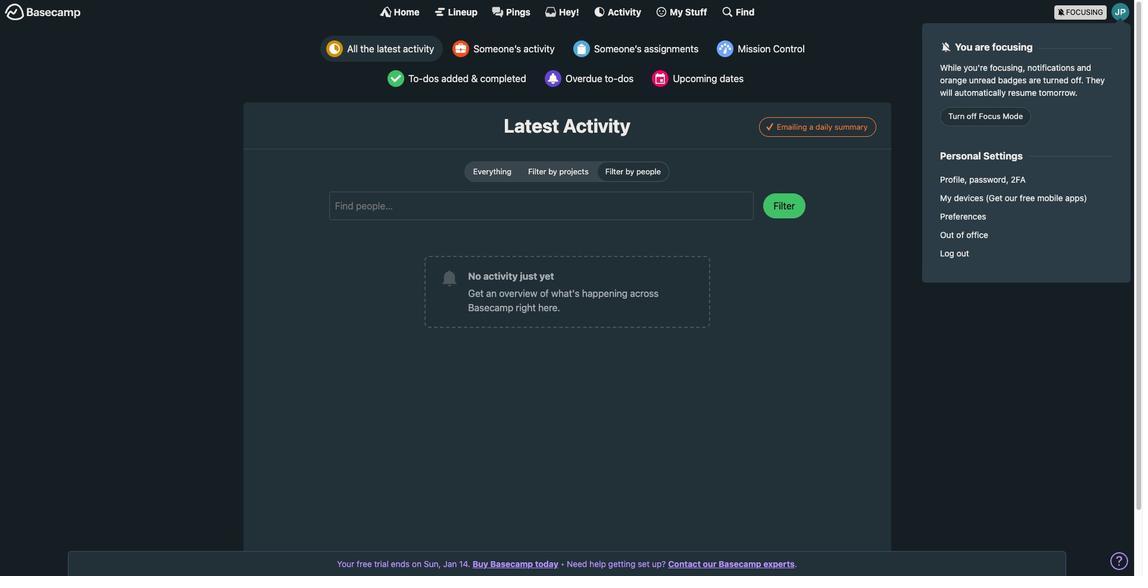 Task type: vqa. For each thing, say whether or not it's contained in the screenshot.
the rightmost THE BE
no



Task type: locate. For each thing, give the bounding box(es) containing it.
mission control image
[[717, 40, 734, 57]]

get an overview of what's happening across basecamp right here.
[[468, 288, 659, 313]]

by inside filter by projects submit
[[549, 167, 557, 176]]

our right contact
[[703, 559, 717, 569]]

1 by from the left
[[549, 167, 557, 176]]

unread
[[969, 75, 996, 85]]

latest
[[377, 43, 401, 54]]

1 horizontal spatial someone's
[[594, 43, 642, 54]]

2 by from the left
[[626, 167, 634, 176]]

1 vertical spatial our
[[703, 559, 717, 569]]

off
[[967, 112, 977, 121]]

0 horizontal spatial our
[[703, 559, 717, 569]]

by left people
[[626, 167, 634, 176]]

focusing button
[[1054, 0, 1134, 23]]

activity report image
[[326, 40, 343, 57]]

2 someone's from the left
[[594, 43, 642, 54]]

1 vertical spatial are
[[1029, 75, 1041, 85]]

filter inside button
[[774, 201, 795, 211]]

of up here.
[[540, 288, 549, 299]]

free down profile, password, 2fa link
[[1020, 193, 1035, 203]]

0 vertical spatial my
[[670, 6, 683, 17]]

just
[[520, 271, 537, 282]]

switch accounts image
[[5, 3, 81, 21]]

and orange unread badges
[[940, 62, 1092, 85]]

emailing a daily summary
[[777, 122, 868, 131]]

your free trial ends on sun, jan 14. buy basecamp today • need help getting set up? contact our basecamp experts .
[[337, 559, 797, 569]]

are inside are turned off. they will automatically resume tomorrow.
[[1029, 75, 1041, 85]]

out of office link
[[934, 226, 1119, 244]]

of inside main element
[[957, 230, 964, 240]]

someone's up "to-"
[[594, 43, 642, 54]]

1 someone's from the left
[[474, 43, 521, 54]]

someone's for someone's assignments
[[594, 43, 642, 54]]

2 dos from the left
[[618, 73, 634, 84]]

focusing
[[992, 41, 1033, 53]]

profile, password, 2fa link
[[934, 170, 1119, 189]]

activity down the overdue to-dos
[[563, 114, 630, 137]]

activity up an
[[483, 271, 518, 282]]

filter button
[[764, 193, 805, 218]]

daily
[[816, 122, 833, 131]]

right
[[516, 302, 536, 313]]

0 horizontal spatial dos
[[423, 73, 439, 84]]

trial
[[374, 559, 389, 569]]

james peterson image
[[1112, 3, 1130, 21]]

activity up someone's assignments link
[[608, 6, 641, 17]]

free left trial
[[357, 559, 372, 569]]

my
[[670, 6, 683, 17], [940, 193, 952, 203]]

of inside get an overview of what's happening across basecamp right here.
[[540, 288, 549, 299]]

filter for filter
[[774, 201, 795, 211]]

1 vertical spatial my
[[940, 193, 952, 203]]

log out
[[940, 248, 969, 258]]

devices
[[954, 193, 984, 203]]

0 vertical spatial activity
[[608, 6, 641, 17]]

dos left added
[[423, 73, 439, 84]]

1 horizontal spatial activity
[[483, 271, 518, 282]]

someone's
[[474, 43, 521, 54], [594, 43, 642, 54]]

are right you
[[975, 41, 990, 53]]

filter for filter by projects
[[528, 167, 546, 176]]

my down profile,
[[940, 193, 952, 203]]

our
[[1005, 193, 1018, 203], [703, 559, 717, 569]]

basecamp down an
[[468, 302, 513, 313]]

up?
[[652, 559, 666, 569]]

my inside my stuff popup button
[[670, 6, 683, 17]]

Filter by projects submit
[[521, 163, 596, 181]]

of
[[957, 230, 964, 240], [540, 288, 549, 299]]

are up "resume"
[[1029, 75, 1041, 85]]

activity inside someone's activity link
[[524, 43, 555, 54]]

while you're focusing, notifications
[[940, 62, 1077, 73]]

upcoming dates
[[673, 73, 744, 84]]

of right the out
[[957, 230, 964, 240]]

0 horizontal spatial by
[[549, 167, 557, 176]]

my for my devices (get our free mobile apps)
[[940, 193, 952, 203]]

0 horizontal spatial filter
[[528, 167, 546, 176]]

dos down someone's assignments link
[[618, 73, 634, 84]]

Type the names of people whose activity you'd like to see text field
[[334, 197, 730, 215]]

are
[[975, 41, 990, 53], [1029, 75, 1041, 85]]

lineup link
[[434, 6, 478, 18]]

0 horizontal spatial someone's
[[474, 43, 521, 54]]

1 horizontal spatial our
[[1005, 193, 1018, 203]]

1 horizontal spatial by
[[626, 167, 634, 176]]

notifications
[[1028, 62, 1075, 73]]

1 horizontal spatial filter
[[605, 167, 624, 176]]

0 vertical spatial of
[[957, 230, 964, 240]]

free inside main element
[[1020, 193, 1035, 203]]

by
[[549, 167, 557, 176], [626, 167, 634, 176]]

my left stuff
[[670, 6, 683, 17]]

by inside filter by people submit
[[626, 167, 634, 176]]

and
[[1077, 62, 1092, 73]]

activity
[[403, 43, 434, 54], [524, 43, 555, 54], [483, 271, 518, 282]]

activity inside activity link
[[608, 6, 641, 17]]

1 vertical spatial free
[[357, 559, 372, 569]]

1 horizontal spatial dos
[[618, 73, 634, 84]]

2fa
[[1011, 174, 1026, 185]]

activity inside all the latest activity 'link'
[[403, 43, 434, 54]]

our right (get on the right top of page
[[1005, 193, 1018, 203]]

latest activity
[[504, 114, 630, 137]]

1 vertical spatial of
[[540, 288, 549, 299]]

0 horizontal spatial are
[[975, 41, 990, 53]]

2 horizontal spatial activity
[[524, 43, 555, 54]]

dos
[[423, 73, 439, 84], [618, 73, 634, 84]]

1 horizontal spatial of
[[957, 230, 964, 240]]

1 horizontal spatial my
[[940, 193, 952, 203]]

jan
[[443, 559, 457, 569]]

no
[[468, 271, 481, 282]]

1 horizontal spatial are
[[1029, 75, 1041, 85]]

added
[[441, 73, 469, 84]]

activity up to-
[[403, 43, 434, 54]]

emailing a daily summary button
[[759, 117, 876, 137]]

while
[[940, 62, 962, 73]]

you are focusing
[[955, 41, 1033, 53]]

mode
[[1003, 112, 1023, 121]]

mission control
[[738, 43, 805, 54]]

mission control link
[[711, 36, 814, 62]]

2 horizontal spatial filter
[[774, 201, 795, 211]]

happening
[[582, 288, 628, 299]]

(get
[[986, 193, 1003, 203]]

activity for someone's activity
[[524, 43, 555, 54]]

0 horizontal spatial my
[[670, 6, 683, 17]]

your
[[337, 559, 354, 569]]

stuff
[[685, 6, 707, 17]]

assignment image
[[573, 40, 590, 57]]

to-dos added & completed link
[[382, 66, 535, 92]]

basecamp right 'buy' at bottom left
[[490, 559, 533, 569]]

help
[[590, 559, 606, 569]]

projects
[[559, 167, 589, 176]]

find button
[[722, 6, 755, 18]]

password,
[[969, 174, 1009, 185]]

out of office
[[940, 230, 988, 240]]

personal
[[940, 150, 981, 162]]

schedule image
[[652, 70, 669, 87]]

settings
[[984, 150, 1023, 162]]

all the latest activity
[[347, 43, 434, 54]]

basecamp
[[468, 302, 513, 313], [490, 559, 533, 569], [719, 559, 761, 569]]

0 horizontal spatial of
[[540, 288, 549, 299]]

activity
[[608, 6, 641, 17], [563, 114, 630, 137]]

overdue to-dos link
[[539, 66, 643, 92]]

an
[[486, 288, 497, 299]]

0 horizontal spatial activity
[[403, 43, 434, 54]]

0 vertical spatial free
[[1020, 193, 1035, 203]]

filter activity group
[[464, 162, 670, 182]]

activity up reports image
[[524, 43, 555, 54]]

0 horizontal spatial free
[[357, 559, 372, 569]]

filter for filter by people
[[605, 167, 624, 176]]

control
[[773, 43, 805, 54]]

emailing
[[777, 122, 807, 131]]

no activity just yet
[[468, 271, 554, 282]]

someone's up completed
[[474, 43, 521, 54]]

1 horizontal spatial free
[[1020, 193, 1035, 203]]

todo image
[[388, 70, 404, 87]]

by left projects
[[549, 167, 557, 176]]

badges
[[998, 75, 1027, 85]]

sun,
[[424, 559, 441, 569]]

0 vertical spatial our
[[1005, 193, 1018, 203]]

1 dos from the left
[[423, 73, 439, 84]]

contact our basecamp experts link
[[668, 559, 795, 569]]



Task type: describe. For each thing, give the bounding box(es) containing it.
lineup
[[448, 6, 478, 17]]

off.
[[1071, 75, 1084, 85]]

mobile
[[1037, 193, 1063, 203]]

they
[[1086, 75, 1105, 85]]

1 vertical spatial activity
[[563, 114, 630, 137]]

you're
[[964, 62, 988, 73]]

person report image
[[453, 40, 469, 57]]

.
[[795, 559, 797, 569]]

yet
[[540, 271, 554, 282]]

someone's activity link
[[447, 36, 564, 62]]

someone's activity
[[474, 43, 555, 54]]

need
[[567, 559, 587, 569]]

my for my stuff
[[670, 6, 683, 17]]

all the latest activity link
[[320, 36, 443, 62]]

focus
[[979, 112, 1001, 121]]

the
[[360, 43, 374, 54]]

get
[[468, 288, 484, 299]]

reports image
[[545, 70, 561, 87]]

my stuff button
[[656, 6, 707, 18]]

to-
[[605, 73, 618, 84]]

dates
[[720, 73, 744, 84]]

are turned off. they will automatically resume tomorrow.
[[940, 75, 1105, 98]]

main element
[[0, 0, 1134, 283]]

our inside main element
[[1005, 193, 1018, 203]]

contact
[[668, 559, 701, 569]]

upcoming
[[673, 73, 717, 84]]

home link
[[380, 6, 420, 18]]

basecamp left experts
[[719, 559, 761, 569]]

out
[[940, 230, 954, 240]]

Everything submit
[[466, 163, 519, 181]]

dos inside 'link'
[[618, 73, 634, 84]]

pings
[[506, 6, 530, 17]]

find
[[736, 6, 755, 17]]

profile, password, 2fa
[[940, 174, 1026, 185]]

turn off focus mode button
[[940, 107, 1032, 126]]

filter by people
[[605, 167, 661, 176]]

apps)
[[1065, 193, 1087, 203]]

basecamp inside get an overview of what's happening across basecamp right here.
[[468, 302, 513, 313]]

on
[[412, 559, 422, 569]]

buy
[[473, 559, 488, 569]]

to-dos added & completed
[[408, 73, 526, 84]]

focusing
[[1066, 7, 1103, 16]]

activity for no activity just yet
[[483, 271, 518, 282]]

people
[[637, 167, 661, 176]]

hey! button
[[545, 6, 579, 18]]

automatically
[[955, 87, 1006, 98]]

summary
[[835, 122, 868, 131]]

Filter by people submit
[[598, 163, 669, 181]]

everything
[[473, 167, 512, 176]]

experts
[[764, 559, 795, 569]]

by for projects
[[549, 167, 557, 176]]

someone's for someone's activity
[[474, 43, 521, 54]]

ends
[[391, 559, 410, 569]]

filter by projects
[[528, 167, 589, 176]]

hey!
[[559, 6, 579, 17]]

personal settings
[[940, 150, 1023, 162]]

today
[[535, 559, 558, 569]]

turn
[[949, 112, 965, 121]]

0 vertical spatial are
[[975, 41, 990, 53]]

home
[[394, 6, 420, 17]]

will
[[940, 87, 953, 98]]

across
[[630, 288, 659, 299]]

overdue to-dos
[[566, 73, 634, 84]]

getting
[[608, 559, 636, 569]]

someone's assignments
[[594, 43, 699, 54]]

my devices (get our free mobile apps)
[[940, 193, 1087, 203]]

my stuff
[[670, 6, 707, 17]]

by for people
[[626, 167, 634, 176]]

tomorrow.
[[1039, 87, 1078, 98]]

buy basecamp today link
[[473, 559, 558, 569]]

set
[[638, 559, 650, 569]]

resume
[[1008, 87, 1037, 98]]

mission
[[738, 43, 771, 54]]

completed
[[480, 73, 526, 84]]

what's
[[551, 288, 580, 299]]

•
[[561, 559, 565, 569]]

overdue
[[566, 73, 602, 84]]

&
[[471, 73, 478, 84]]

you
[[955, 41, 973, 53]]

someone's assignments link
[[567, 36, 708, 62]]

out
[[957, 248, 969, 258]]

overview
[[499, 288, 538, 299]]

log
[[940, 248, 955, 258]]

preferences
[[940, 211, 986, 222]]

latest
[[504, 114, 559, 137]]



